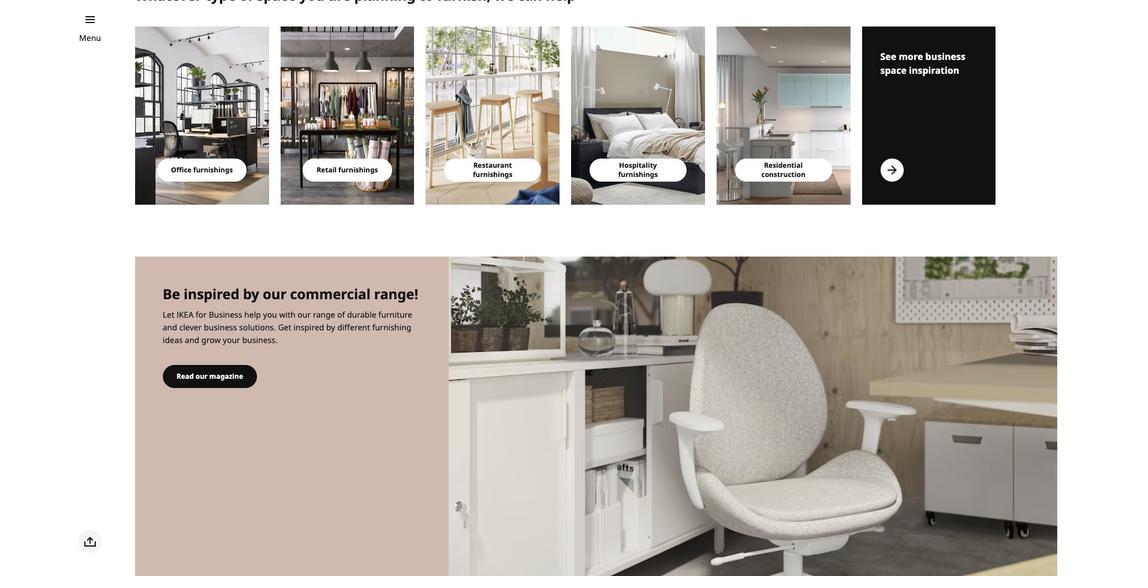 Task type: vqa. For each thing, say whether or not it's contained in the screenshot.
Classics
no



Task type: describe. For each thing, give the bounding box(es) containing it.
clever
[[179, 322, 202, 333]]

a large, bright open-plan kitchen with white and turquoise door fronts and a vase of flowers on the worktop above the sink. image
[[716, 26, 850, 205]]

help
[[244, 310, 261, 321]]

of
[[337, 310, 345, 321]]

furnishings for restaurant furnishings
[[473, 169, 512, 179]]

hospitality
[[619, 160, 657, 170]]

hospitality furnishings list item
[[571, 26, 705, 205]]

furnishings for office furnishings
[[193, 165, 233, 175]]

office furnishings list item
[[135, 26, 269, 205]]

space
[[880, 64, 907, 77]]

inspiration
[[909, 64, 959, 77]]

more
[[899, 50, 923, 63]]

retail furnishings
[[317, 165, 378, 175]]

grow
[[201, 335, 221, 346]]

office
[[171, 165, 192, 175]]

read our magazine button
[[163, 366, 257, 389]]

restaurant furnishings list item
[[426, 26, 560, 205]]

0 horizontal spatial and
[[163, 322, 177, 333]]

inspired inside let ikea for business help you with our range of durable furniture and clever business solutions. get inspired by different furnishing ideas and grow your business.
[[293, 322, 324, 333]]

durable
[[347, 310, 376, 321]]

retail
[[317, 165, 337, 175]]

0 horizontal spatial by
[[243, 284, 259, 303]]

business.
[[242, 335, 278, 346]]

restaurant
[[473, 160, 512, 170]]

business
[[209, 310, 242, 321]]

let
[[163, 310, 174, 321]]

read
[[177, 372, 194, 382]]

be inspired by our commercial range!
[[163, 284, 418, 303]]

magazine
[[209, 372, 243, 382]]



Task type: locate. For each thing, give the bounding box(es) containing it.
restaurant furnishings
[[473, 160, 512, 179]]

be
[[163, 284, 180, 303]]

retail furnishings button
[[303, 159, 392, 182]]

inspired down range
[[293, 322, 324, 333]]

1 horizontal spatial by
[[326, 322, 335, 333]]

furnishings for retail furnishings
[[338, 165, 378, 175]]

range
[[313, 310, 335, 321]]

0 vertical spatial inspired
[[184, 284, 239, 303]]

business inside the see more business space inspiration
[[925, 50, 965, 63]]

1 vertical spatial our
[[298, 310, 311, 321]]

0 vertical spatial by
[[243, 284, 259, 303]]

furnishing
[[372, 322, 411, 333]]

range!
[[374, 284, 418, 303]]

let ikea for business help you with our range of durable furniture and clever business solutions. get inspired by different furnishing ideas and grow your business.
[[163, 310, 412, 346]]

furnishings inside list item
[[193, 165, 233, 175]]

a beige, modern-style bedroom with a black-brown malm bed with storage, and a bedside, black-brown malm two-drawer chest. image
[[571, 26, 705, 205]]

business inside let ikea for business help you with our range of durable furniture and clever business solutions. get inspired by different furnishing ideas and grow your business.
[[204, 322, 237, 333]]

by down range
[[326, 322, 335, 333]]

0 horizontal spatial business
[[204, 322, 237, 333]]

ikea
[[177, 310, 193, 321]]

residential
[[764, 160, 803, 170]]

our inside read our magazine "button"
[[196, 372, 208, 382]]

1 vertical spatial inspired
[[293, 322, 324, 333]]

see more business space inspiration link
[[862, 26, 996, 205]]

a long bar with a coat on a hook underneath and birch bar stools by a floor-to-ceiling window of a restaurant. image
[[426, 26, 560, 205]]

0 horizontal spatial our
[[196, 372, 208, 382]]

furnishings
[[193, 165, 233, 175], [338, 165, 378, 175], [473, 169, 512, 179], [618, 169, 658, 179]]

inspired
[[184, 284, 239, 303], [293, 322, 324, 333]]

your
[[223, 335, 240, 346]]

business up 'inspiration'
[[925, 50, 965, 63]]

by
[[243, 284, 259, 303], [326, 322, 335, 333]]

1 vertical spatial business
[[204, 322, 237, 333]]

0 vertical spatial business
[[925, 50, 965, 63]]

1 vertical spatial by
[[326, 322, 335, 333]]

menu button
[[79, 32, 101, 44]]

residential construction
[[761, 160, 805, 179]]

1 horizontal spatial our
[[263, 284, 287, 303]]

get
[[278, 322, 291, 333]]

a tommaryd table in front of two milsbo anthracite glass cabinets and a basket of yoga mats on the floor. image
[[280, 26, 414, 205]]

our right read
[[196, 372, 208, 382]]

menu
[[79, 32, 101, 43]]

hospitality furnishings button
[[590, 159, 686, 182]]

1 horizontal spatial and
[[185, 335, 199, 346]]

see
[[880, 50, 896, 63]]

and down clever
[[185, 335, 199, 346]]

0 horizontal spatial inspired
[[184, 284, 239, 303]]

see more business space inspiration list item
[[862, 26, 996, 205]]

1 horizontal spatial business
[[925, 50, 965, 63]]

commercial
[[290, 284, 371, 303]]

see more business space inspiration
[[880, 50, 965, 77]]

hospitality furnishings
[[618, 160, 658, 179]]

inspired up the for on the left bottom of the page
[[184, 284, 239, 303]]

2 vertical spatial our
[[196, 372, 208, 382]]

different
[[337, 322, 370, 333]]

for
[[196, 310, 207, 321]]

2 horizontal spatial our
[[298, 310, 311, 321]]

1 horizontal spatial inspired
[[293, 322, 324, 333]]

a trotten desk and black office chair by open shelves with a privacy board at one side of the desk and a storage unit below. image
[[135, 26, 269, 205]]

and down let
[[163, 322, 177, 333]]

with
[[279, 310, 295, 321]]

residential construction list item
[[716, 26, 850, 205]]

restaurant furnishings button
[[444, 159, 541, 182]]

and
[[163, 322, 177, 333], [185, 335, 199, 346]]

residential construction button
[[735, 159, 832, 182]]

retail furnishings list item
[[280, 26, 414, 205]]

our right with
[[298, 310, 311, 321]]

construction
[[761, 169, 805, 179]]

you
[[263, 310, 277, 321]]

solutions.
[[239, 322, 276, 333]]

by inside let ikea for business help you with our range of durable furniture and clever business solutions. get inspired by different furnishing ideas and grow your business.
[[326, 322, 335, 333]]

office furnishings button
[[157, 159, 247, 182]]

by up help
[[243, 284, 259, 303]]

read our magazine
[[177, 372, 243, 382]]

0 vertical spatial and
[[163, 322, 177, 333]]

office furnishings
[[171, 165, 233, 175]]

1 vertical spatial and
[[185, 335, 199, 346]]

business
[[925, 50, 965, 63], [204, 322, 237, 333]]

furnishings for hospitality furnishings
[[618, 169, 658, 179]]

our up you
[[263, 284, 287, 303]]

our
[[263, 284, 287, 303], [298, 310, 311, 321], [196, 372, 208, 382]]

our inside let ikea for business help you with our range of durable furniture and clever business solutions. get inspired by different furnishing ideas and grow your business.
[[298, 310, 311, 321]]

0 vertical spatial our
[[263, 284, 287, 303]]

ideas
[[163, 335, 183, 346]]

furniture
[[378, 310, 412, 321]]

business down business on the bottom left of the page
[[204, 322, 237, 333]]



